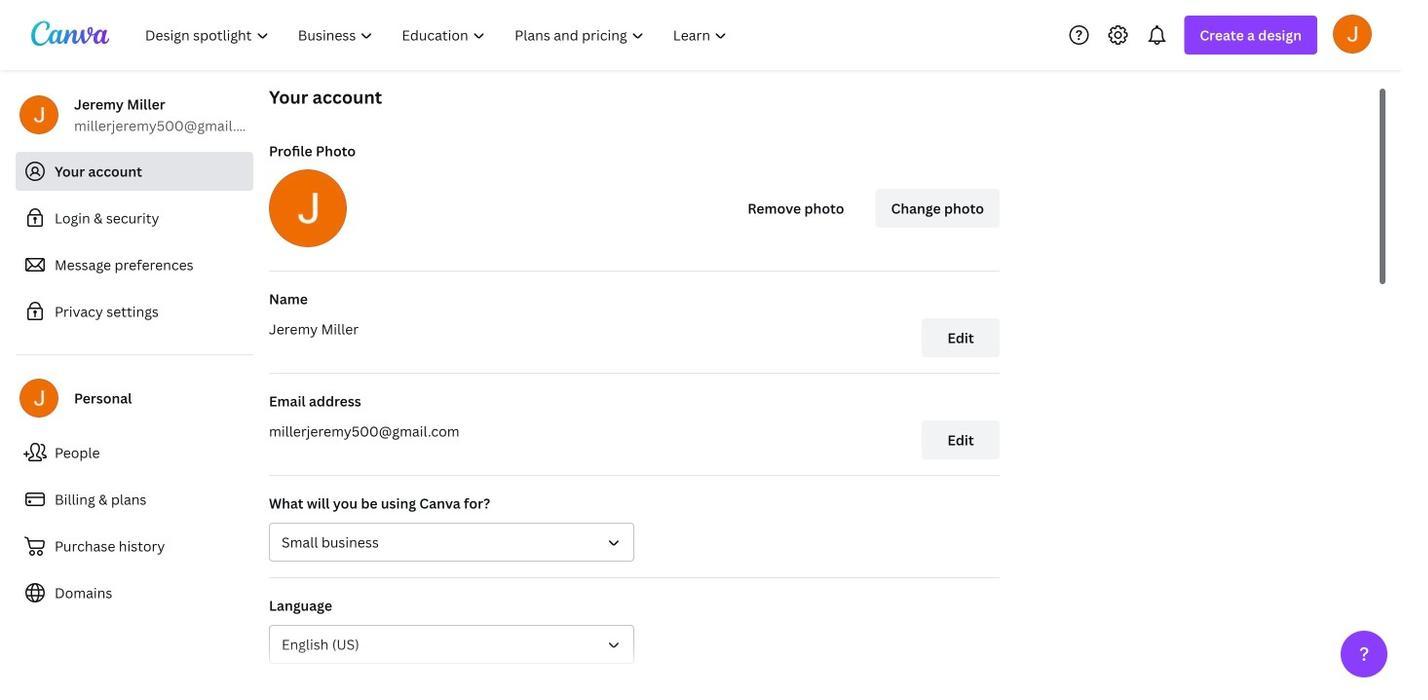 Task type: describe. For each thing, give the bounding box(es) containing it.
Language: English (US) button
[[269, 626, 635, 665]]

jeremy miller image
[[1333, 14, 1372, 53]]



Task type: vqa. For each thing, say whether or not it's contained in the screenshot.
Language: English (US) button
yes



Task type: locate. For each thing, give the bounding box(es) containing it.
top level navigation element
[[133, 16, 744, 55]]

None button
[[269, 523, 635, 562]]



